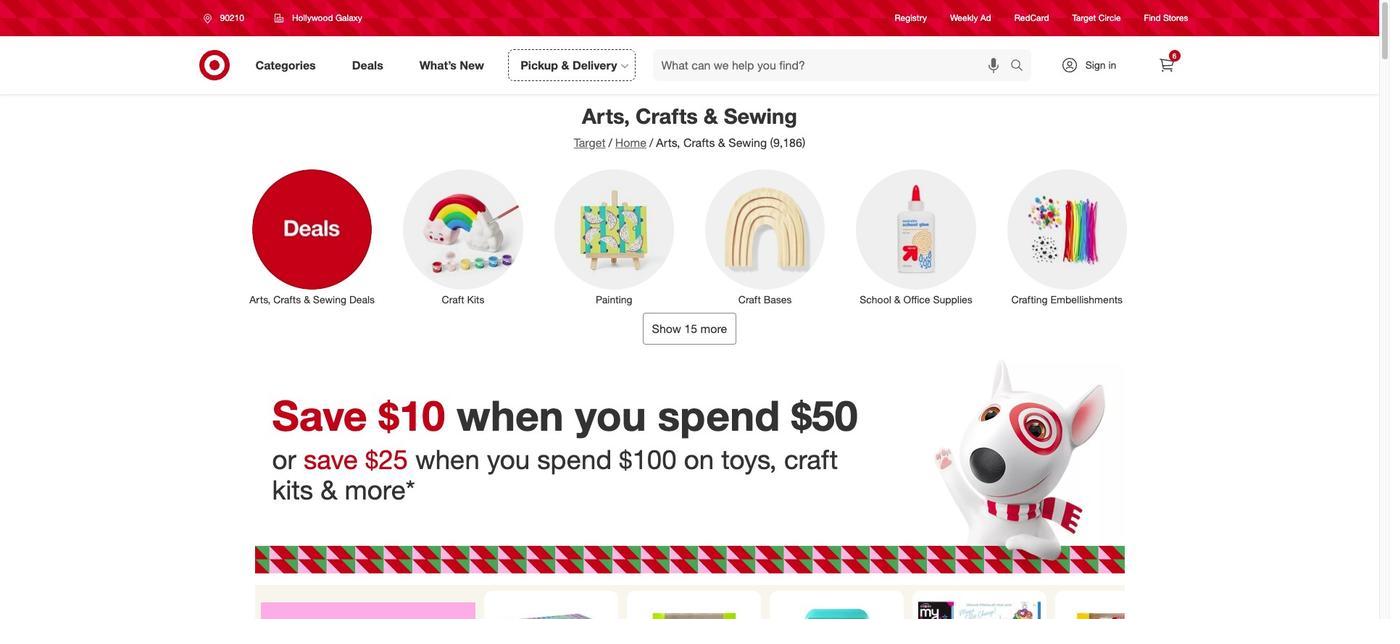 Task type: vqa. For each thing, say whether or not it's contained in the screenshot.
left 'ARTS,'
yes



Task type: locate. For each thing, give the bounding box(es) containing it.
1 vertical spatial when
[[415, 444, 480, 476]]

find stores
[[1145, 13, 1189, 24]]

craft
[[442, 293, 464, 306], [739, 293, 761, 306]]

0 horizontal spatial arts,
[[250, 293, 271, 306]]

arts, crafts & sewing deals
[[250, 293, 375, 306]]

2 craft from the left
[[739, 293, 761, 306]]

arts, for arts, crafts & sewing target / home / arts, crafts & sewing (9,186)
[[582, 103, 630, 129]]

target circle
[[1073, 13, 1121, 24]]

more
[[701, 322, 727, 336]]

sign
[[1086, 59, 1106, 71]]

craft left the kits
[[442, 293, 464, 306]]

0 vertical spatial sewing
[[724, 103, 797, 129]]

you down save $10 when you spend $50
[[487, 444, 530, 476]]

when
[[457, 390, 564, 441], [415, 444, 480, 476]]

90210
[[220, 12, 244, 23]]

/ right home link
[[650, 136, 653, 150]]

2 horizontal spatial arts,
[[656, 136, 680, 150]]

1 horizontal spatial arts,
[[582, 103, 630, 129]]

spend inside the when you spend $100 on toys, craft kits & more*
[[537, 444, 612, 476]]

craft for craft kits
[[442, 293, 464, 306]]

$25
[[365, 444, 408, 476]]

categories link
[[243, 49, 334, 81]]

you
[[575, 390, 646, 441], [487, 444, 530, 476]]

sewing inside 'link'
[[313, 293, 347, 306]]

2 vertical spatial crafts
[[273, 293, 301, 306]]

in
[[1109, 59, 1117, 71]]

1 vertical spatial spend
[[537, 444, 612, 476]]

weekly ad
[[951, 13, 992, 24]]

you inside the when you spend $100 on toys, craft kits & more*
[[487, 444, 530, 476]]

target inside arts, crafts & sewing target / home / arts, crafts & sewing (9,186)
[[574, 136, 606, 150]]

sign in link
[[1049, 49, 1139, 81]]

spend up on
[[658, 390, 780, 441]]

$10
[[379, 390, 445, 441]]

/ left home
[[609, 136, 613, 150]]

hollywood
[[292, 12, 333, 23]]

arts, crafts & sewing deals link
[[243, 167, 382, 307]]

spend down save $10 when you spend $50
[[537, 444, 612, 476]]

/
[[609, 136, 613, 150], [650, 136, 653, 150]]

toys,
[[722, 444, 777, 476]]

target
[[1073, 13, 1096, 24], [574, 136, 606, 150]]

target left home link
[[574, 136, 606, 150]]

show 15 more
[[652, 322, 727, 336]]

deals link
[[340, 49, 401, 81]]

weekly
[[951, 13, 978, 24]]

deals
[[352, 58, 383, 72], [349, 293, 375, 306]]

stores
[[1164, 13, 1189, 24]]

target circle link
[[1073, 12, 1121, 24]]

1 vertical spatial sewing
[[729, 136, 767, 150]]

1 horizontal spatial target
[[1073, 13, 1096, 24]]

sewing
[[724, 103, 797, 129], [729, 136, 767, 150], [313, 293, 347, 306]]

1 vertical spatial arts,
[[656, 136, 680, 150]]

target left circle
[[1073, 13, 1096, 24]]

craft kits link
[[394, 167, 533, 307]]

0 horizontal spatial you
[[487, 444, 530, 476]]

sign in
[[1086, 59, 1117, 71]]

what's
[[420, 58, 457, 72]]

What can we help you find? suggestions appear below search field
[[653, 49, 1014, 81]]

school & office supplies
[[860, 293, 973, 306]]

or save $25
[[272, 444, 415, 476]]

kits
[[467, 293, 485, 306]]

arts, crafts & sewing target / home / arts, crafts & sewing (9,186)
[[574, 103, 806, 150]]

1 horizontal spatial craft
[[739, 293, 761, 306]]

craft bases link
[[696, 167, 835, 307]]

craft for craft bases
[[739, 293, 761, 306]]

sewing for arts, crafts & sewing deals
[[313, 293, 347, 306]]

1 horizontal spatial spend
[[658, 390, 780, 441]]

0 vertical spatial crafts
[[636, 103, 698, 129]]

1 vertical spatial you
[[487, 444, 530, 476]]

2 vertical spatial arts,
[[250, 293, 271, 306]]

when you spend $100 on toys, craft kits & more*
[[272, 444, 838, 507]]

office
[[904, 293, 931, 306]]

crafts inside 'link'
[[273, 293, 301, 306]]

craft left bases
[[739, 293, 761, 306]]

0 horizontal spatial spend
[[537, 444, 612, 476]]

craft inside craft bases link
[[739, 293, 761, 306]]

0 horizontal spatial /
[[609, 136, 613, 150]]

galaxy
[[336, 12, 362, 23]]

0 vertical spatial arts,
[[582, 103, 630, 129]]

1 craft from the left
[[442, 293, 464, 306]]

0 horizontal spatial target
[[574, 136, 606, 150]]

arts,
[[582, 103, 630, 129], [656, 136, 680, 150], [250, 293, 271, 306]]

redcard
[[1015, 13, 1050, 24]]

2 vertical spatial sewing
[[313, 293, 347, 306]]

home link
[[615, 136, 647, 150]]

2 / from the left
[[650, 136, 653, 150]]

crafts for arts, crafts & sewing deals
[[273, 293, 301, 306]]

6 link
[[1151, 49, 1183, 81]]

1 horizontal spatial you
[[575, 390, 646, 441]]

1 vertical spatial deals
[[349, 293, 375, 306]]

craft
[[784, 444, 838, 476]]

craft inside craft kits link
[[442, 293, 464, 306]]

1 vertical spatial target
[[574, 136, 606, 150]]

crafts
[[636, 103, 698, 129], [684, 136, 715, 150], [273, 293, 301, 306]]

what's new link
[[407, 49, 503, 81]]

or
[[272, 444, 296, 476]]

&
[[562, 58, 569, 72], [704, 103, 718, 129], [718, 136, 726, 150], [304, 293, 310, 306], [895, 293, 901, 306], [321, 474, 337, 507]]

arts, inside arts, crafts & sewing deals 'link'
[[250, 293, 271, 306]]

$100
[[619, 444, 677, 476]]

you up "$100"
[[575, 390, 646, 441]]

registry link
[[895, 12, 927, 24]]

spend
[[658, 390, 780, 441], [537, 444, 612, 476]]

$50
[[792, 390, 858, 441]]

target link
[[574, 136, 606, 150]]

1 horizontal spatial /
[[650, 136, 653, 150]]

0 horizontal spatial craft
[[442, 293, 464, 306]]

0 vertical spatial target
[[1073, 13, 1096, 24]]

show 15 more button
[[643, 313, 737, 345]]



Task type: describe. For each thing, give the bounding box(es) containing it.
& inside 'link'
[[304, 293, 310, 306]]

0 vertical spatial you
[[575, 390, 646, 441]]

(9,186)
[[770, 136, 806, 150]]

weekly ad link
[[951, 12, 992, 24]]

arts, for arts, crafts & sewing deals
[[250, 293, 271, 306]]

embellishments
[[1051, 293, 1123, 306]]

school & office supplies link
[[847, 167, 986, 307]]

1 / from the left
[[609, 136, 613, 150]]

pickup & delivery link
[[508, 49, 636, 81]]

save $10 when you spend $50
[[272, 390, 858, 441]]

redcard link
[[1015, 12, 1050, 24]]

crafts for arts, crafts & sewing target / home / arts, crafts & sewing (9,186)
[[636, 103, 698, 129]]

save
[[304, 444, 358, 476]]

save
[[272, 390, 367, 441]]

show
[[652, 322, 681, 336]]

pickup & delivery
[[521, 58, 617, 72]]

find stores link
[[1145, 12, 1189, 24]]

ad
[[981, 13, 992, 24]]

find
[[1145, 13, 1161, 24]]

0 vertical spatial when
[[457, 390, 564, 441]]

search button
[[1004, 49, 1039, 84]]

kits
[[272, 474, 313, 507]]

new
[[460, 58, 484, 72]]

pickup
[[521, 58, 558, 72]]

registry
[[895, 13, 927, 24]]

home
[[615, 136, 647, 150]]

bases
[[764, 293, 792, 306]]

circle
[[1099, 13, 1121, 24]]

search
[[1004, 59, 1039, 74]]

0 vertical spatial spend
[[658, 390, 780, 441]]

0 vertical spatial deals
[[352, 58, 383, 72]]

school
[[860, 293, 892, 306]]

deals inside 'link'
[[349, 293, 375, 306]]

categories
[[256, 58, 316, 72]]

carousel region
[[255, 585, 1125, 620]]

90210 button
[[194, 5, 259, 31]]

craft bases
[[739, 293, 792, 306]]

hollywood galaxy
[[292, 12, 362, 23]]

what's new
[[420, 58, 484, 72]]

supplies
[[933, 293, 973, 306]]

6
[[1173, 51, 1177, 60]]

crafting
[[1012, 293, 1048, 306]]

hollywood galaxy button
[[265, 5, 372, 31]]

painting link
[[545, 167, 684, 307]]

& inside the when you spend $100 on toys, craft kits & more*
[[321, 474, 337, 507]]

crafting embellishments link
[[998, 167, 1137, 307]]

when inside the when you spend $100 on toys, craft kits & more*
[[415, 444, 480, 476]]

15
[[685, 322, 698, 336]]

crafting embellishments
[[1012, 293, 1123, 306]]

on
[[684, 444, 714, 476]]

painting
[[596, 293, 633, 306]]

sewing for arts, crafts & sewing target / home / arts, crafts & sewing (9,186)
[[724, 103, 797, 129]]

1 vertical spatial crafts
[[684, 136, 715, 150]]

more*
[[345, 474, 415, 507]]

craft kits
[[442, 293, 485, 306]]

delivery
[[573, 58, 617, 72]]



